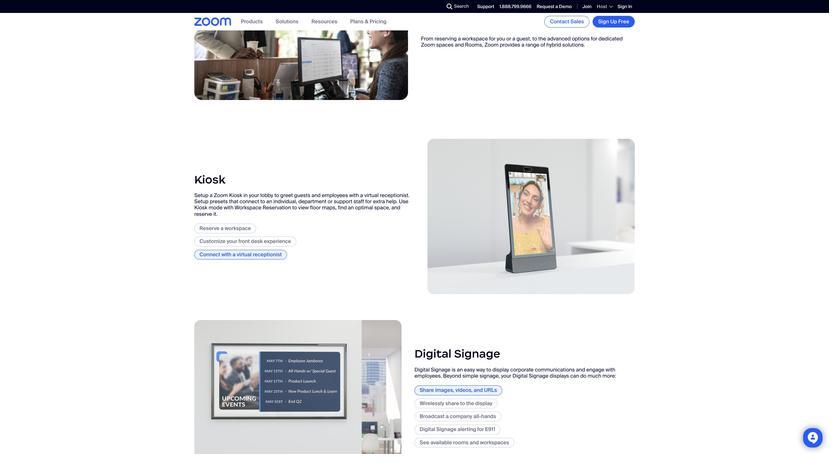 Task type: locate. For each thing, give the bounding box(es) containing it.
experience
[[264, 238, 291, 245]]

simple down host
[[594, 10, 610, 17]]

support link
[[478, 3, 495, 9]]

to inside 'from reserving a workspace for you or a guest, to the advanced options for dedicated zoom spaces and rooms, zoom provides a range of hybrid solutions.'
[[533, 35, 537, 42]]

0 horizontal spatial can
[[421, 23, 430, 29]]

0 vertical spatial dedicated
[[484, 23, 509, 29]]

upcoming events schedule image
[[194, 320, 402, 455]]

signage up available
[[437, 427, 457, 433]]

0 horizontal spatial sign
[[599, 18, 609, 25]]

display up the hands
[[476, 400, 493, 407]]

notifications
[[466, 16, 495, 23]]

signage inside button
[[437, 427, 457, 433]]

display inside digital signage is an easy way to display corporate communications and engage with employees. beyond simple signage, your digital signage displays can do much more:
[[493, 367, 509, 374]]

even up "reserving" at the right
[[431, 23, 443, 29]]

kiosk up presets
[[194, 173, 226, 187]]

can left do
[[571, 373, 579, 380]]

1 horizontal spatial simple
[[594, 10, 610, 17]]

None search field
[[423, 1, 449, 12]]

2 vertical spatial the
[[467, 400, 474, 407]]

optimal
[[355, 205, 373, 211]]

guests down management
[[463, 23, 479, 29]]

signage,
[[480, 373, 500, 380]]

0 vertical spatial or
[[507, 35, 512, 42]]

0 horizontal spatial or
[[328, 198, 333, 205]]

that
[[229, 198, 238, 205]]

with
[[545, 4, 555, 11], [583, 10, 592, 17], [349, 192, 359, 199], [224, 205, 234, 211], [222, 251, 232, 258], [606, 367, 616, 374]]

1 horizontal spatial virtual
[[364, 192, 379, 199]]

and left urls
[[474, 387, 483, 394]]

broadcast a company all-hands button
[[415, 412, 502, 422]]

signage for digital signage is an easy way to display corporate communications and engage with employees. beyond simple signage, your digital signage displays can do much more:
[[431, 367, 451, 374]]

receive
[[447, 16, 465, 23]]

with up optimal
[[349, 192, 359, 199]]

and
[[517, 4, 526, 11], [547, 16, 556, 23], [455, 41, 464, 48], [312, 192, 321, 199], [392, 205, 401, 211], [576, 367, 585, 374], [474, 387, 483, 394], [470, 440, 479, 446]]

a down management
[[480, 23, 483, 29]]

rooms
[[453, 440, 469, 446]]

display right way
[[493, 367, 509, 374]]

digital up the share at the right bottom
[[415, 367, 430, 374]]

an
[[266, 198, 272, 205], [348, 205, 354, 211], [457, 367, 463, 374]]

0 horizontal spatial an
[[266, 198, 272, 205]]

1.888.799.9666 link
[[500, 3, 532, 9]]

free
[[619, 18, 630, 25]]

2 horizontal spatial guests
[[536, 10, 552, 17]]

digital for digital signage
[[415, 347, 452, 361]]

to left view
[[292, 205, 297, 211]]

digital signage alerting for e911 button
[[415, 425, 501, 435]]

initiate
[[558, 16, 574, 23]]

1 vertical spatial dedicated
[[599, 35, 623, 42]]

to left of
[[533, 35, 537, 42]]

signage
[[454, 347, 501, 361], [431, 367, 451, 374], [529, 373, 549, 380], [437, 427, 457, 433]]

workspace down in
[[235, 205, 262, 211]]

wirelessly share to the display
[[420, 400, 493, 407]]

connect
[[200, 251, 220, 258]]

for right options
[[591, 35, 598, 42]]

guest
[[514, 16, 528, 23]]

1 vertical spatial virtual
[[237, 251, 252, 258]]

0 vertical spatial sign
[[618, 3, 628, 9]]

or inside setup a zoom kiosk in your lobby to greet guests and employees with a virtual receptionist. setup presets that connect to an individual, department or support staff for extra help. use kiosk mode with workspace reservation to view floor maps, find an optimal space, and reserve it.
[[328, 198, 333, 205]]

even up notifications
[[472, 4, 484, 11]]

join
[[583, 3, 592, 9]]

sign left in
[[618, 3, 628, 9]]

using
[[562, 23, 574, 29]]

dedicated down allows
[[484, 23, 509, 29]]

1 vertical spatial the
[[539, 35, 546, 42]]

1 vertical spatial display
[[476, 400, 493, 407]]

guests
[[536, 10, 552, 17], [463, 23, 479, 29], [294, 192, 311, 199]]

is
[[452, 367, 456, 374]]

to right share
[[461, 400, 465, 407]]

displays
[[550, 373, 569, 380]]

workspace up front
[[225, 225, 251, 232]]

setup left mode
[[194, 198, 209, 205]]

0 vertical spatial guests
[[536, 10, 552, 17]]

digital signage alerting for e911
[[420, 427, 496, 433]]

0 horizontal spatial reserve
[[194, 211, 212, 218]]

1 horizontal spatial even
[[472, 4, 484, 11]]

extra
[[373, 198, 385, 205]]

sign for sign in
[[618, 3, 628, 9]]

1 horizontal spatial can
[[571, 373, 579, 380]]

the inside 'from reserving a workspace for you or a guest, to the advanced options for dedicated zoom spaces and rooms, zoom provides a range of hybrid solutions.'
[[539, 35, 546, 42]]

your inside setup a zoom kiosk in your lobby to greet guests and employees with a virtual receptionist. setup presets that connect to an individual, department or support staff for extra help. use kiosk mode with workspace reservation to view floor maps, find an optimal space, and reserve it.
[[249, 192, 259, 199]]

setup
[[194, 192, 209, 199], [194, 198, 209, 205]]

2 vertical spatial guests
[[294, 192, 311, 199]]

virtual down 'customize your front desk experience' button
[[237, 251, 252, 258]]

your inside the make your workplace even more flexible and inviting with zoom visitor management. zoom visitor management allows users to invite guests to the office with simple workflows, receive notifications when a guest arrives, and initiate badge printing. users can even reserve guests a dedicated zoom enabled space using workspace reservation.
[[436, 4, 446, 11]]

0 vertical spatial kiosk
[[194, 173, 226, 187]]

search image
[[447, 4, 453, 9]]

1 horizontal spatial workspace
[[576, 23, 602, 29]]

digital up 'employees.'
[[415, 347, 452, 361]]

way
[[477, 367, 486, 374]]

your
[[436, 4, 446, 11], [249, 192, 259, 199], [227, 238, 237, 245], [501, 373, 512, 380]]

1 vertical spatial or
[[328, 198, 333, 205]]

0 horizontal spatial the
[[467, 400, 474, 407]]

dedicated down reservation.
[[599, 35, 623, 42]]

workspace down notifications
[[462, 35, 488, 42]]

a left company
[[446, 414, 449, 420]]

solutions
[[276, 18, 299, 25]]

with right engage
[[606, 367, 616, 374]]

reserve
[[444, 23, 462, 29], [194, 211, 212, 218]]

help.
[[386, 198, 398, 205]]

engage
[[587, 367, 605, 374]]

workspace up options
[[576, 23, 602, 29]]

sign
[[618, 3, 628, 9], [599, 18, 609, 25]]

an right find
[[348, 205, 354, 211]]

a left guest,
[[513, 35, 516, 42]]

dedicated
[[484, 23, 509, 29], [599, 35, 623, 42]]

to inside digital signage is an easy way to display corporate communications and engage with employees. beyond simple signage, your digital signage displays can do much more:
[[487, 367, 491, 374]]

your left front
[[227, 238, 237, 245]]

and right the rooms
[[470, 440, 479, 446]]

0 horizontal spatial workspace
[[235, 205, 262, 211]]

kiosk left mode
[[194, 205, 208, 211]]

or left support
[[328, 198, 333, 205]]

virtual right staff
[[364, 192, 379, 199]]

or right you
[[507, 35, 512, 42]]

when
[[496, 16, 509, 23]]

workspace inside setup a zoom kiosk in your lobby to greet guests and employees with a virtual receptionist. setup presets that connect to an individual, department or support staff for extra help. use kiosk mode with workspace reservation to view floor maps, find an optimal space, and reserve it.
[[235, 205, 262, 211]]

1 horizontal spatial sign
[[618, 3, 628, 9]]

reserve left it.
[[194, 211, 212, 218]]

share
[[420, 387, 434, 394]]

1 vertical spatial simple
[[463, 373, 479, 380]]

can up from
[[421, 23, 430, 29]]

with down join
[[583, 10, 592, 17]]

digital right the signage,
[[513, 373, 528, 380]]

1 horizontal spatial the
[[539, 35, 546, 42]]

the down 'demo'
[[559, 10, 567, 17]]

department
[[299, 198, 327, 205]]

digital for digital signage is an easy way to display corporate communications and engage with employees. beyond simple signage, your digital signage displays can do much more:
[[415, 367, 430, 374]]

support
[[334, 198, 353, 205]]

1 horizontal spatial workspace
[[462, 35, 488, 42]]

support
[[478, 3, 495, 9]]

1 horizontal spatial reserve
[[444, 23, 462, 29]]

2 horizontal spatial the
[[559, 10, 567, 17]]

0 vertical spatial reserve
[[444, 23, 462, 29]]

all-
[[474, 414, 481, 420]]

your left search image
[[436, 4, 446, 11]]

0 horizontal spatial dedicated
[[484, 23, 509, 29]]

kiosk left in
[[229, 192, 242, 199]]

for
[[489, 35, 496, 42], [591, 35, 598, 42], [366, 198, 372, 205], [478, 427, 484, 433]]

simple up videos,
[[463, 373, 479, 380]]

office
[[568, 10, 582, 17]]

urls
[[484, 387, 497, 394]]

your right the signage,
[[501, 373, 512, 380]]

guests up view
[[294, 192, 311, 199]]

easy
[[464, 367, 475, 374]]

zoom up mode
[[214, 192, 228, 199]]

reservation.
[[604, 23, 633, 29]]

zoom up guest,
[[510, 23, 524, 29]]

1 vertical spatial sign
[[599, 18, 609, 25]]

an right is
[[457, 367, 463, 374]]

greet
[[281, 192, 293, 199]]

signage up way
[[454, 347, 501, 361]]

request
[[537, 3, 555, 9]]

a right "reserving" at the right
[[458, 35, 461, 42]]

make
[[421, 4, 434, 11]]

with inside digital signage is an easy way to display corporate communications and engage with employees. beyond simple signage, your digital signage displays can do much more:
[[606, 367, 616, 374]]

visitor up badge
[[572, 4, 587, 11]]

dedicated inside the make your workplace even more flexible and inviting with zoom visitor management. zoom visitor management allows users to invite guests to the office with simple workflows, receive notifications when a guest arrives, and initiate badge printing. users can even reserve guests a dedicated zoom enabled space using workspace reservation.
[[484, 23, 509, 29]]

for right staff
[[366, 198, 372, 205]]

space
[[546, 23, 560, 29]]

0 horizontal spatial guests
[[294, 192, 311, 199]]

0 vertical spatial virtual
[[364, 192, 379, 199]]

simple inside the make your workplace even more flexible and inviting with zoom visitor management. zoom visitor management allows users to invite guests to the office with simple workflows, receive notifications when a guest arrives, and initiate badge printing. users can even reserve guests a dedicated zoom enabled space using workspace reservation.
[[594, 10, 610, 17]]

and inside "button"
[[474, 387, 483, 394]]

an left individual,
[[266, 198, 272, 205]]

see available rooms and workspaces button
[[415, 438, 515, 448]]

digital signage is an easy way to display corporate communications and engage with employees. beyond simple signage, your digital signage displays can do much more:
[[415, 367, 617, 380]]

customize your front desk experience
[[200, 238, 291, 245]]

1 horizontal spatial dedicated
[[599, 35, 623, 42]]

the
[[559, 10, 567, 17], [539, 35, 546, 42], [467, 400, 474, 407]]

and left engage
[[576, 367, 585, 374]]

reserve up "reserving" at the right
[[444, 23, 462, 29]]

workspace
[[576, 23, 602, 29], [235, 205, 262, 211]]

0 horizontal spatial even
[[431, 23, 443, 29]]

or
[[507, 35, 512, 42], [328, 198, 333, 205]]

0 vertical spatial workspace
[[462, 35, 488, 42]]

connect with a virtual receptionist
[[200, 251, 282, 258]]

2 horizontal spatial an
[[457, 367, 463, 374]]

signage for digital signage alerting for e911
[[437, 427, 457, 433]]

and right spaces
[[455, 41, 464, 48]]

1 vertical spatial can
[[571, 373, 579, 380]]

can inside digital signage is an easy way to display corporate communications and engage with employees. beyond simple signage, your digital signage displays can do much more:
[[571, 373, 579, 380]]

1 horizontal spatial visitor
[[572, 4, 587, 11]]

digital up see
[[420, 427, 436, 433]]

0 vertical spatial workspace
[[576, 23, 602, 29]]

1 horizontal spatial guests
[[463, 23, 479, 29]]

virtual
[[364, 192, 379, 199], [237, 251, 252, 258]]

1 vertical spatial workspace
[[235, 205, 262, 211]]

display
[[493, 367, 509, 374], [476, 400, 493, 407]]

a left range
[[522, 41, 525, 48]]

plans & pricing
[[351, 18, 387, 25]]

sign left up
[[599, 18, 609, 25]]

display inside button
[[476, 400, 493, 407]]

sign in link
[[618, 3, 633, 9]]

do
[[581, 373, 587, 380]]

setup left presets
[[194, 192, 209, 199]]

1 vertical spatial reserve
[[194, 211, 212, 218]]

beyond
[[443, 373, 462, 380]]

presets
[[210, 198, 228, 205]]

1 vertical spatial workspace
[[225, 225, 251, 232]]

0 vertical spatial the
[[559, 10, 567, 17]]

guests down request
[[536, 10, 552, 17]]

guests inside setup a zoom kiosk in your lobby to greet guests and employees with a virtual receptionist. setup presets that connect to an individual, department or support staff for extra help. use kiosk mode with workspace reservation to view floor maps, find an optimal space, and reserve it.
[[294, 192, 311, 199]]

management.
[[588, 4, 621, 11]]

with right "connect"
[[222, 251, 232, 258]]

0 vertical spatial can
[[421, 23, 430, 29]]

visitor down search image
[[437, 10, 451, 17]]

your inside button
[[227, 238, 237, 245]]

digital inside button
[[420, 427, 436, 433]]

alerting
[[458, 427, 476, 433]]

workspace inside the make your workplace even more flexible and inviting with zoom visitor management. zoom visitor management allows users to invite guests to the office with simple workflows, receive notifications when a guest arrives, and initiate badge printing. users can even reserve guests a dedicated zoom enabled space using workspace reservation.
[[576, 23, 602, 29]]

enabled
[[525, 23, 544, 29]]

workplace
[[447, 4, 471, 11]]

even
[[472, 4, 484, 11], [431, 23, 443, 29]]

workflows,
[[421, 16, 446, 23]]

dedicated inside 'from reserving a workspace for you or a guest, to the advanced options for dedicated zoom spaces and rooms, zoom provides a range of hybrid solutions.'
[[599, 35, 623, 42]]

the left hybrid
[[539, 35, 546, 42]]

reserve a workspace
[[200, 225, 251, 232]]

signage left is
[[431, 367, 451, 374]]

your inside digital signage is an easy way to display corporate communications and engage with employees. beyond simple signage, your digital signage displays can do much more:
[[501, 373, 512, 380]]

to
[[516, 10, 521, 17], [553, 10, 558, 17], [533, 35, 537, 42], [275, 192, 279, 199], [261, 198, 265, 205], [292, 205, 297, 211], [487, 367, 491, 374], [461, 400, 465, 407]]

to right way
[[487, 367, 491, 374]]

0 horizontal spatial virtual
[[237, 251, 252, 258]]

0 horizontal spatial simple
[[463, 373, 479, 380]]

0 vertical spatial simple
[[594, 10, 610, 17]]

1 horizontal spatial or
[[507, 35, 512, 42]]

customize
[[200, 238, 226, 245]]

0 vertical spatial display
[[493, 367, 509, 374]]

with right the inviting
[[545, 4, 555, 11]]

signage for digital signage
[[454, 347, 501, 361]]

of
[[541, 41, 546, 48]]

inviting
[[527, 4, 544, 11]]

your right in
[[249, 192, 259, 199]]

0 horizontal spatial workspace
[[225, 225, 251, 232]]

digital
[[415, 347, 452, 361], [415, 367, 430, 374], [513, 373, 528, 380], [420, 427, 436, 433]]

for left e911
[[478, 427, 484, 433]]

the down videos,
[[467, 400, 474, 407]]



Task type: describe. For each thing, give the bounding box(es) containing it.
see
[[420, 440, 430, 446]]

reserve inside setup a zoom kiosk in your lobby to greet guests and employees with a virtual receptionist. setup presets that connect to an individual, department or support staff for extra help. use kiosk mode with workspace reservation to view floor maps, find an optimal space, and reserve it.
[[194, 211, 212, 218]]

rooms,
[[465, 41, 484, 48]]

zoom up initiate
[[556, 4, 570, 11]]

a up optimal
[[360, 192, 363, 199]]

0 vertical spatial even
[[472, 4, 484, 11]]

and up "guest"
[[517, 4, 526, 11]]

receptionist.
[[380, 192, 410, 199]]

reserve
[[200, 225, 220, 232]]

digital signage element
[[194, 320, 635, 455]]

zoom logo image
[[194, 18, 231, 26]]

request a demo link
[[537, 3, 572, 9]]

available
[[431, 440, 452, 446]]

solutions button
[[276, 18, 299, 25]]

to down the request a demo
[[553, 10, 558, 17]]

see available rooms and workspaces
[[420, 440, 509, 446]]

plans
[[351, 18, 364, 25]]

zoom left spaces
[[421, 41, 435, 48]]

search
[[454, 3, 469, 9]]

a left 'demo'
[[556, 3, 558, 9]]

sign in
[[618, 3, 633, 9]]

more:
[[603, 373, 617, 380]]

receptionist
[[253, 251, 282, 258]]

make your workplace even more flexible and inviting with zoom visitor management. zoom visitor management allows users to invite guests to the office with simple workflows, receive notifications when a guest arrives, and initiate badge printing. users can even reserve guests a dedicated zoom enabled space using workspace reservation.
[[421, 4, 633, 29]]

it.
[[214, 211, 218, 218]]

demo
[[559, 3, 572, 9]]

and left initiate
[[547, 16, 556, 23]]

resources
[[312, 18, 338, 25]]

1 horizontal spatial an
[[348, 205, 354, 211]]

connect
[[240, 198, 259, 205]]

and up floor
[[312, 192, 321, 199]]

view
[[298, 205, 309, 211]]

reserve inside the make your workplace even more flexible and inviting with zoom visitor management. zoom visitor management allows users to invite guests to the office with simple workflows, receive notifications when a guest arrives, and initiate badge printing. users can even reserve guests a dedicated zoom enabled space using workspace reservation.
[[444, 23, 462, 29]]

signage left displays
[[529, 373, 549, 380]]

and inside 'from reserving a workspace for you or a guest, to the advanced options for dedicated zoom spaces and rooms, zoom provides a range of hybrid solutions.'
[[455, 41, 464, 48]]

individual,
[[274, 198, 297, 205]]

with inside button
[[222, 251, 232, 258]]

solutions.
[[563, 41, 585, 48]]

options
[[572, 35, 590, 42]]

digital signage
[[415, 347, 501, 361]]

and down the receptionist.
[[392, 205, 401, 211]]

1 vertical spatial even
[[431, 23, 443, 29]]

from
[[421, 35, 434, 42]]

1.888.799.9666
[[500, 3, 532, 9]]

spaces
[[437, 41, 454, 48]]

plans & pricing link
[[351, 18, 387, 25]]

badge
[[575, 16, 590, 23]]

find
[[338, 205, 347, 211]]

workspace inside button
[[225, 225, 251, 232]]

host
[[597, 4, 608, 9]]

to inside button
[[461, 400, 465, 407]]

users
[[502, 10, 515, 17]]

resources button
[[312, 18, 338, 25]]

you
[[497, 35, 505, 42]]

sign up free link
[[593, 16, 635, 28]]

and inside digital signage is an easy way to display corporate communications and engage with employees. beyond simple signage, your digital signage displays can do much more:
[[576, 367, 585, 374]]

reservation
[[263, 205, 291, 211]]

management
[[453, 10, 484, 17]]

a up mode
[[210, 192, 213, 199]]

virtual inside button
[[237, 251, 252, 258]]

host button
[[597, 4, 613, 9]]

invite
[[522, 10, 535, 17]]

reserve a workspace button
[[194, 224, 256, 234]]

reserving
[[435, 35, 457, 42]]

to right connect
[[261, 198, 265, 205]]

for inside button
[[478, 427, 484, 433]]

to down 1.888.799.9666
[[516, 10, 521, 17]]

1 vertical spatial kiosk
[[229, 192, 242, 199]]

an inside digital signage is an easy way to display corporate communications and engage with employees. beyond simple signage, your digital signage displays can do much more:
[[457, 367, 463, 374]]

a inside button
[[446, 414, 449, 420]]

printing.
[[591, 16, 611, 23]]

broadcast a company all-hands
[[420, 414, 496, 420]]

front
[[239, 238, 250, 245]]

with right mode
[[224, 205, 234, 211]]

virtual inside setup a zoom kiosk in your lobby to greet guests and employees with a virtual receptionist. setup presets that connect to an individual, department or support staff for extra help. use kiosk mode with workspace reservation to view floor maps, find an optimal space, and reserve it.
[[364, 192, 379, 199]]

share images, videos, and urls button
[[415, 386, 502, 396]]

the inside button
[[467, 400, 474, 407]]

workspaces
[[480, 440, 509, 446]]

for inside setup a zoom kiosk in your lobby to greet guests and employees with a virtual receptionist. setup presets that connect to an individual, department or support staff for extra help. use kiosk mode with workspace reservation to view floor maps, find an optimal space, and reserve it.
[[366, 198, 372, 205]]

provides
[[500, 41, 521, 48]]

customize your front desk experience button
[[194, 237, 296, 247]]

the inside the make your workplace even more flexible and inviting with zoom visitor management. zoom visitor management allows users to invite guests to the office with simple workflows, receive notifications when a guest arrives, and initiate badge printing. users can even reserve guests a dedicated zoom enabled space using workspace reservation.
[[559, 10, 567, 17]]

1 setup from the top
[[194, 192, 209, 199]]

zoom up from
[[421, 10, 435, 17]]

hands
[[481, 414, 496, 420]]

simple inside digital signage is an easy way to display corporate communications and engage with employees. beyond simple signage, your digital signage displays can do much more:
[[463, 373, 479, 380]]

hybrid
[[547, 41, 561, 48]]

sign for sign up free
[[599, 18, 609, 25]]

a right when
[[510, 16, 513, 23]]

arrives,
[[529, 16, 546, 23]]

zoom inside setup a zoom kiosk in your lobby to greet guests and employees with a virtual receptionist. setup presets that connect to an individual, department or support staff for extra help. use kiosk mode with workspace reservation to view floor maps, find an optimal space, and reserve it.
[[214, 192, 228, 199]]

join link
[[583, 3, 592, 9]]

a down 'customize your front desk experience' button
[[233, 251, 236, 258]]

2 setup from the top
[[194, 198, 209, 205]]

search image
[[447, 4, 453, 9]]

can inside the make your workplace even more flexible and inviting with zoom visitor management. zoom visitor management allows users to invite guests to the office with simple workflows, receive notifications when a guest arrives, and initiate badge printing. users can even reserve guests a dedicated zoom enabled space using workspace reservation.
[[421, 23, 430, 29]]

contact
[[550, 18, 570, 25]]

a right reserve
[[221, 225, 224, 232]]

employees.
[[415, 373, 442, 380]]

maps,
[[322, 205, 337, 211]]

connect with a virtual receptionist button
[[194, 250, 287, 260]]

for left you
[[489, 35, 496, 42]]

communications
[[535, 367, 575, 374]]

contact sales
[[550, 18, 584, 25]]

e911
[[485, 427, 496, 433]]

digital for digital signage alerting for e911
[[420, 427, 436, 433]]

allows
[[486, 10, 500, 17]]

contact sales link
[[545, 16, 590, 28]]

or inside 'from reserving a workspace for you or a guest, to the advanced options for dedicated zoom spaces and rooms, zoom provides a range of hybrid solutions.'
[[507, 35, 512, 42]]

videos,
[[456, 387, 473, 394]]

0 horizontal spatial visitor
[[437, 10, 451, 17]]

advanced
[[548, 35, 571, 42]]

1 vertical spatial guests
[[463, 23, 479, 29]]

share images, videos, and urls
[[420, 387, 497, 394]]

to left greet
[[275, 192, 279, 199]]

zoom right the rooms,
[[485, 41, 499, 48]]

employees
[[322, 192, 348, 199]]

2 vertical spatial kiosk
[[194, 205, 208, 211]]

flexible
[[499, 4, 516, 11]]

sign up free
[[599, 18, 630, 25]]

workspace inside 'from reserving a workspace for you or a guest, to the advanced options for dedicated zoom spaces and rooms, zoom provides a range of hybrid solutions.'
[[462, 35, 488, 42]]

broadcast
[[420, 414, 445, 420]]

digital kiosk woman's face image
[[428, 139, 635, 295]]

space,
[[374, 205, 390, 211]]

and inside "button"
[[470, 440, 479, 446]]

desk
[[251, 238, 263, 245]]

visitor management image
[[194, 0, 408, 100]]

pricing
[[370, 18, 387, 25]]

lobby
[[260, 192, 273, 199]]

kiosk element
[[194, 139, 635, 295]]

setup a zoom kiosk in your lobby to greet guests and employees with a virtual receptionist. setup presets that connect to an individual, department or support staff for extra help. use kiosk mode with workspace reservation to view floor maps, find an optimal space, and reserve it.
[[194, 192, 410, 218]]

mode
[[209, 205, 223, 211]]



Task type: vqa. For each thing, say whether or not it's contained in the screenshot.
simple inside Digital Signage is an easy way to display corporate communications and engage with employees. Beyond simple signage, your Digital Signage displays can do much more:
yes



